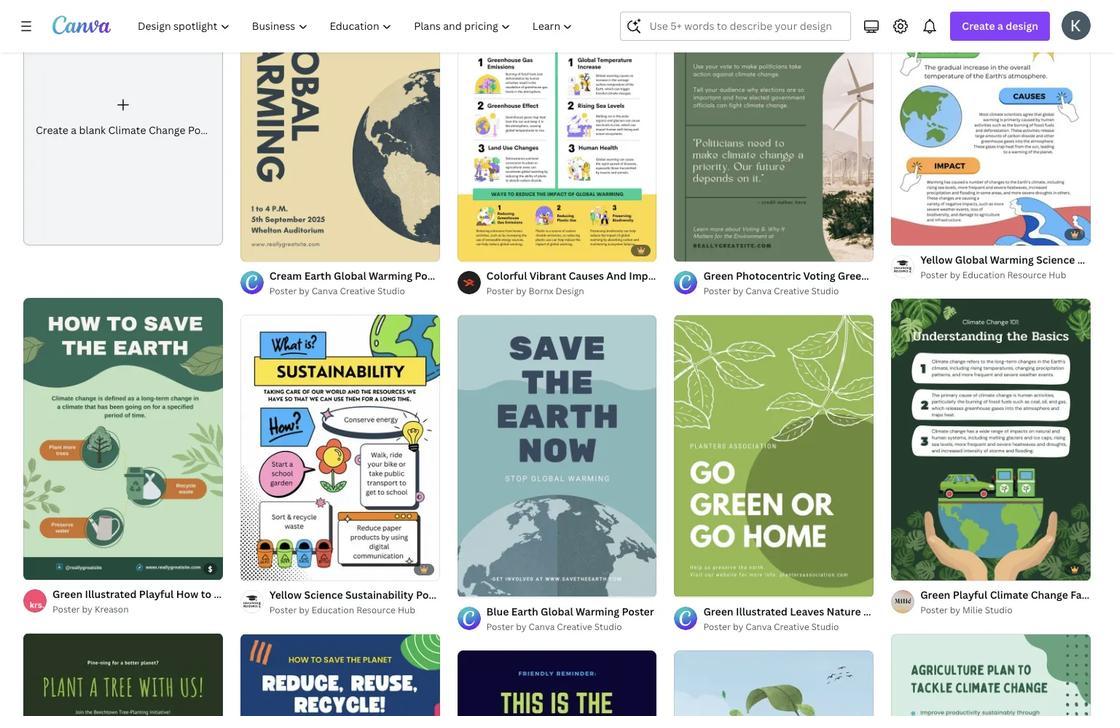 Task type: locate. For each thing, give the bounding box(es) containing it.
0 horizontal spatial yellow
[[270, 589, 302, 602]]

poster by canva creative studio link
[[270, 285, 440, 299], [704, 285, 874, 299], [487, 620, 654, 635], [704, 620, 874, 635]]

resource down sustainability
[[357, 605, 396, 617]]

studio inside green illustrated leaves nature environmental protection poster poster by canva creative studio
[[812, 621, 839, 633]]

1 vertical spatial hub
[[398, 605, 416, 617]]

canva down the photocentric
[[746, 285, 772, 298]]

by down blue earth global warming poster link
[[516, 621, 527, 633]]

illustrated
[[85, 588, 137, 602], [736, 605, 788, 619]]

green photocentric voting green climate change poster poster by canva creative studio
[[704, 269, 984, 298]]

change inside green photocentric voting green climate change poster poster by canva creative studio
[[912, 269, 949, 283]]

protection
[[939, 605, 992, 619]]

hub down the yellow global warming science poster link
[[1049, 269, 1067, 281]]

canva
[[312, 285, 338, 298], [746, 285, 772, 298], [529, 621, 555, 633], [746, 621, 772, 633]]

climate inside green playful climate change facts pos poster by milie studio
[[991, 589, 1029, 603]]

2 vertical spatial warming
[[576, 605, 620, 619]]

1 vertical spatial illustrated
[[736, 605, 788, 619]]

1 vertical spatial climate
[[871, 269, 909, 283]]

science inside yellow global warming science poster poster by education resource hub
[[1037, 253, 1076, 267]]

playful
[[139, 588, 174, 602], [953, 589, 988, 603]]

poster by canva creative studio link for blue earth global warming poster
[[487, 620, 654, 635]]

studio for green playful climate change facts pos
[[985, 605, 1013, 617]]

0 vertical spatial hub
[[1049, 269, 1067, 281]]

a for blank
[[71, 123, 77, 137]]

earth for blue
[[512, 605, 539, 619]]

1 horizontal spatial yellow
[[921, 253, 953, 267]]

green playful climate change facts pos link
[[921, 588, 1115, 604]]

warming
[[991, 253, 1034, 267], [369, 269, 413, 283], [576, 605, 620, 619]]

by inside green playful climate change facts pos poster by milie studio
[[950, 605, 961, 617]]

illustrated inside green illustrated playful how to save earth poster poster by kreason
[[85, 588, 137, 602]]

green
[[704, 269, 734, 283], [838, 269, 868, 283], [52, 588, 83, 602], [921, 589, 951, 603], [704, 605, 734, 619]]

0 horizontal spatial earth
[[240, 588, 267, 602]]

blue earth global warming poster link
[[487, 604, 654, 620]]

green illustrated leaves nature environmental protection poster image
[[675, 315, 874, 597]]

poster by education resource hub link
[[921, 268, 1091, 283], [270, 604, 440, 619]]

creative down blue earth global warming poster link
[[557, 621, 593, 633]]

canva inside the cream earth global warming poster poster by canva creative studio
[[312, 285, 338, 298]]

by down the yellow global warming science poster link
[[950, 269, 961, 281]]

green illustrated playful how to save earth poster image
[[23, 298, 223, 580]]

yellow inside yellow science sustainability poster poster by education resource hub
[[270, 589, 302, 602]]

0 horizontal spatial climate
[[108, 123, 146, 137]]

illustrated up kreason
[[85, 588, 137, 602]]

2 horizontal spatial change
[[1031, 589, 1069, 603]]

climate inside green photocentric voting green climate change poster poster by canva creative studio
[[871, 269, 909, 283]]

create
[[963, 19, 996, 33], [36, 123, 68, 137]]

by left milie
[[950, 605, 961, 617]]

2 horizontal spatial warming
[[991, 253, 1034, 267]]

0 vertical spatial global
[[956, 253, 988, 267]]

0 vertical spatial poster by education resource hub link
[[921, 268, 1091, 283]]

1 vertical spatial yellow
[[270, 589, 302, 602]]

2 vertical spatial earth
[[512, 605, 539, 619]]

bornx
[[529, 285, 554, 298]]

by up sky blue save our environment climate change donation poster image
[[733, 621, 744, 633]]

create for create a design
[[963, 19, 996, 33]]

yellow global warming science poster poster by education resource hub
[[921, 253, 1110, 281]]

a
[[998, 19, 1004, 33], [71, 123, 77, 137]]

blue earth global warming poster poster by canva creative studio
[[487, 605, 654, 633]]

1 vertical spatial global
[[334, 269, 366, 283]]

2 vertical spatial change
[[1031, 589, 1069, 603]]

create a blank climate change poster link
[[23, 0, 223, 246]]

0 horizontal spatial poster by education resource hub link
[[270, 604, 440, 619]]

canva down cream earth global warming poster link
[[312, 285, 338, 298]]

creative
[[340, 285, 375, 298], [774, 285, 810, 298], [557, 621, 593, 633], [774, 621, 810, 633]]

0 vertical spatial earth
[[305, 269, 332, 283]]

by
[[950, 269, 961, 281], [299, 285, 310, 298], [516, 285, 527, 298], [733, 285, 744, 298], [82, 604, 93, 616], [299, 605, 310, 617], [950, 605, 961, 617], [516, 621, 527, 633], [733, 621, 744, 633]]

canva down blue earth global warming poster link
[[529, 621, 555, 633]]

2 vertical spatial climate
[[991, 589, 1029, 603]]

0 horizontal spatial hub
[[398, 605, 416, 617]]

global inside yellow global warming science poster poster by education resource hub
[[956, 253, 988, 267]]

0 horizontal spatial create
[[36, 123, 68, 137]]

playful inside green illustrated playful how to save earth poster poster by kreason
[[139, 588, 174, 602]]

0 horizontal spatial illustrated
[[85, 588, 137, 602]]

0 horizontal spatial a
[[71, 123, 77, 137]]

green for green illustrated playful how to save earth poster
[[52, 588, 83, 602]]

poster by bornx design
[[487, 285, 585, 298]]

canva up sky blue save our environment climate change donation poster image
[[746, 621, 772, 633]]

0 vertical spatial create
[[963, 19, 996, 33]]

studio down voting
[[812, 285, 839, 298]]

resource inside yellow science sustainability poster poster by education resource hub
[[357, 605, 396, 617]]

1 vertical spatial science
[[304, 589, 343, 602]]

1 horizontal spatial climate
[[871, 269, 909, 283]]

1 horizontal spatial resource
[[1008, 269, 1047, 281]]

studio down cream earth global warming poster link
[[378, 285, 405, 298]]

save
[[214, 588, 238, 602]]

creative down the photocentric
[[774, 285, 810, 298]]

climate right blank
[[108, 123, 146, 137]]

0 horizontal spatial warming
[[369, 269, 413, 283]]

2 vertical spatial global
[[541, 605, 574, 619]]

0 vertical spatial climate
[[108, 123, 146, 137]]

warming inside blue earth global warming poster poster by canva creative studio
[[576, 605, 620, 619]]

0 vertical spatial illustrated
[[85, 588, 137, 602]]

warming for cream earth global warming poster
[[369, 269, 413, 283]]

create left blank
[[36, 123, 68, 137]]

green photocentric voting green climate change poster link
[[704, 269, 984, 285]]

playful up milie
[[953, 589, 988, 603]]

0 horizontal spatial science
[[304, 589, 343, 602]]

poster by canva creative studio link down the cream
[[270, 285, 440, 299]]

blue
[[487, 605, 509, 619]]

studio inside the cream earth global warming poster poster by canva creative studio
[[378, 285, 405, 298]]

0 vertical spatial resource
[[1008, 269, 1047, 281]]

resource down the yellow global warming science poster link
[[1008, 269, 1047, 281]]

1 horizontal spatial education
[[963, 269, 1006, 281]]

poster
[[188, 123, 220, 137], [1078, 253, 1110, 267], [921, 269, 948, 281], [415, 269, 447, 283], [951, 269, 984, 283], [270, 285, 297, 298], [487, 285, 514, 298], [704, 285, 731, 298], [269, 588, 302, 602], [416, 589, 448, 602], [52, 604, 80, 616], [270, 605, 297, 617], [921, 605, 948, 617], [622, 605, 654, 619], [995, 605, 1027, 619], [487, 621, 514, 633], [704, 621, 731, 633]]

1 vertical spatial resource
[[357, 605, 396, 617]]

1 horizontal spatial create
[[963, 19, 996, 33]]

1 horizontal spatial playful
[[953, 589, 988, 603]]

cream earth global warming poster link
[[270, 269, 447, 285]]

1 horizontal spatial illustrated
[[736, 605, 788, 619]]

studio for cream earth global warming poster
[[378, 285, 405, 298]]

illustrated for playful
[[85, 588, 137, 602]]

green illustration environmental protection poster image
[[23, 634, 223, 717]]

green inside green illustrated leaves nature environmental protection poster poster by canva creative studio
[[704, 605, 734, 619]]

a left design
[[998, 19, 1004, 33]]

education
[[963, 269, 1006, 281], [312, 605, 354, 617]]

1 vertical spatial create
[[36, 123, 68, 137]]

design
[[1006, 19, 1039, 33]]

creative down leaves on the bottom of the page
[[774, 621, 810, 633]]

studio inside blue earth global warming poster poster by canva creative studio
[[595, 621, 622, 633]]

2 horizontal spatial earth
[[512, 605, 539, 619]]

illustrated inside green illustrated leaves nature environmental protection poster poster by canva creative studio
[[736, 605, 788, 619]]

0 vertical spatial warming
[[991, 253, 1034, 267]]

by down yellow science sustainability poster link
[[299, 605, 310, 617]]

earth
[[305, 269, 332, 283], [240, 588, 267, 602], [512, 605, 539, 619]]

blue orange colorful illustrated save planet with reduce reuse recycle poster image
[[240, 635, 440, 717]]

cream earth global warming poster poster by canva creative studio
[[270, 269, 447, 298]]

by down the photocentric
[[733, 285, 744, 298]]

global for blue earth global warming poster
[[541, 605, 574, 619]]

1 horizontal spatial hub
[[1049, 269, 1067, 281]]

hub down sustainability
[[398, 605, 416, 617]]

global inside the cream earth global warming poster poster by canva creative studio
[[334, 269, 366, 283]]

creative inside green illustrated leaves nature environmental protection poster poster by canva creative studio
[[774, 621, 810, 633]]

create left design
[[963, 19, 996, 33]]

1 vertical spatial change
[[912, 269, 949, 283]]

poster by canva creative studio link up blue and green illustrated environmental protection poster image
[[487, 620, 654, 635]]

science
[[1037, 253, 1076, 267], [304, 589, 343, 602]]

0 vertical spatial education
[[963, 269, 1006, 281]]

green inside green playful climate change facts pos poster by milie studio
[[921, 589, 951, 603]]

by inside blue earth global warming poster poster by canva creative studio
[[516, 621, 527, 633]]

poster by canva creative studio link for cream earth global warming poster
[[270, 285, 440, 299]]

education down the yellow global warming science poster link
[[963, 269, 1006, 281]]

earth inside the cream earth global warming poster poster by canva creative studio
[[305, 269, 332, 283]]

Search search field
[[650, 12, 842, 40]]

kendall parks image
[[1062, 11, 1091, 40]]

create inside dropdown button
[[963, 19, 996, 33]]

climate up poster by milie studio link on the bottom right
[[991, 589, 1029, 603]]

0 horizontal spatial education
[[312, 605, 354, 617]]

earth inside green illustrated playful how to save earth poster poster by kreason
[[240, 588, 267, 602]]

green for green illustrated leaves nature environmental protection poster
[[704, 605, 734, 619]]

0 horizontal spatial change
[[149, 123, 186, 137]]

2 horizontal spatial global
[[956, 253, 988, 267]]

change
[[149, 123, 186, 137], [912, 269, 949, 283], [1031, 589, 1069, 603]]

by left kreason
[[82, 604, 93, 616]]

green playful climate change facts poster image
[[892, 299, 1091, 581]]

by down the cream
[[299, 285, 310, 298]]

resource
[[1008, 269, 1047, 281], [357, 605, 396, 617]]

by inside yellow global warming science poster poster by education resource hub
[[950, 269, 961, 281]]

illustrated left leaves on the bottom of the page
[[736, 605, 788, 619]]

0 horizontal spatial resource
[[357, 605, 396, 617]]

education down yellow science sustainability poster link
[[312, 605, 354, 617]]

poster by canva creative studio link down the photocentric
[[704, 285, 874, 299]]

playful up poster by kreason link
[[139, 588, 174, 602]]

studio down leaves on the bottom of the page
[[812, 621, 839, 633]]

yellow
[[921, 253, 953, 267], [270, 589, 302, 602]]

0 vertical spatial science
[[1037, 253, 1076, 267]]

1 horizontal spatial earth
[[305, 269, 332, 283]]

kreason
[[95, 604, 129, 616]]

a left blank
[[71, 123, 77, 137]]

1 horizontal spatial change
[[912, 269, 949, 283]]

change inside green playful climate change facts pos poster by milie studio
[[1031, 589, 1069, 603]]

studio inside green playful climate change facts pos poster by milie studio
[[985, 605, 1013, 617]]

global inside blue earth global warming poster poster by canva creative studio
[[541, 605, 574, 619]]

colorful vibrant causes and impacts of global warming infographic poster image
[[458, 0, 657, 262]]

studio down blue earth global warming poster link
[[595, 621, 622, 633]]

photocentric
[[736, 269, 801, 283]]

sustainability
[[346, 589, 414, 602]]

creative down cream earth global warming poster link
[[340, 285, 375, 298]]

yellow inside yellow global warming science poster poster by education resource hub
[[921, 253, 953, 267]]

1 vertical spatial earth
[[240, 588, 267, 602]]

1 horizontal spatial global
[[541, 605, 574, 619]]

0 horizontal spatial global
[[334, 269, 366, 283]]

a for design
[[998, 19, 1004, 33]]

yellow for yellow science sustainability poster
[[270, 589, 302, 602]]

1 vertical spatial warming
[[369, 269, 413, 283]]

1 vertical spatial poster by education resource hub link
[[270, 604, 440, 619]]

climate
[[108, 123, 146, 137], [871, 269, 909, 283], [991, 589, 1029, 603]]

hub
[[1049, 269, 1067, 281], [398, 605, 416, 617]]

None search field
[[621, 12, 852, 41]]

earth right blue
[[512, 605, 539, 619]]

warming inside yellow global warming science poster poster by education resource hub
[[991, 253, 1034, 267]]

1 vertical spatial education
[[312, 605, 354, 617]]

by inside green illustrated leaves nature environmental protection poster poster by canva creative studio
[[733, 621, 744, 633]]

0 vertical spatial yellow
[[921, 253, 953, 267]]

poster by canva creative studio link down leaves on the bottom of the page
[[704, 620, 874, 635]]

earth right save
[[240, 588, 267, 602]]

creative inside the cream earth global warming poster poster by canva creative studio
[[340, 285, 375, 298]]

studio down green playful climate change facts pos link
[[985, 605, 1013, 617]]

a inside dropdown button
[[998, 19, 1004, 33]]

1 horizontal spatial poster by education resource hub link
[[921, 268, 1091, 283]]

0 vertical spatial change
[[149, 123, 186, 137]]

by inside green photocentric voting green climate change poster poster by canva creative studio
[[733, 285, 744, 298]]

studio
[[378, 285, 405, 298], [812, 285, 839, 298], [985, 605, 1013, 617], [595, 621, 622, 633], [812, 621, 839, 633]]

0 horizontal spatial playful
[[139, 588, 174, 602]]

warming for blue earth global warming poster
[[576, 605, 620, 619]]

create a design
[[963, 19, 1039, 33]]

1 horizontal spatial science
[[1037, 253, 1076, 267]]

hub inside yellow science sustainability poster poster by education resource hub
[[398, 605, 416, 617]]

1 horizontal spatial warming
[[576, 605, 620, 619]]

climate right voting
[[871, 269, 909, 283]]

1 horizontal spatial a
[[998, 19, 1004, 33]]

0 vertical spatial a
[[998, 19, 1004, 33]]

earth inside blue earth global warming poster poster by canva creative studio
[[512, 605, 539, 619]]

global
[[956, 253, 988, 267], [334, 269, 366, 283], [541, 605, 574, 619]]

green inside green illustrated playful how to save earth poster poster by kreason
[[52, 588, 83, 602]]

poster by education resource hub link for warming
[[921, 268, 1091, 283]]

studio inside green photocentric voting green climate change poster poster by canva creative studio
[[812, 285, 839, 298]]

earth right the cream
[[305, 269, 332, 283]]

warming inside the cream earth global warming poster poster by canva creative studio
[[369, 269, 413, 283]]

2 horizontal spatial climate
[[991, 589, 1029, 603]]

poster by education resource hub link for sustainability
[[270, 604, 440, 619]]

1 vertical spatial a
[[71, 123, 77, 137]]



Task type: describe. For each thing, give the bounding box(es) containing it.
facts
[[1071, 589, 1097, 603]]

canva inside green illustrated leaves nature environmental protection poster poster by canva creative studio
[[746, 621, 772, 633]]

pos
[[1100, 589, 1115, 603]]

green for green photocentric voting green climate change poster
[[704, 269, 734, 283]]

yellow science sustainability poster image
[[240, 315, 440, 581]]

cream
[[270, 269, 302, 283]]

by inside yellow science sustainability poster poster by education resource hub
[[299, 605, 310, 617]]

voting
[[804, 269, 836, 283]]

illustrated for leaves
[[736, 605, 788, 619]]

green photocentric voting green climate change poster image
[[675, 0, 874, 262]]

how
[[176, 588, 199, 602]]

playful inside green playful climate change facts pos poster by milie studio
[[953, 589, 988, 603]]

by inside the cream earth global warming poster poster by canva creative studio
[[299, 285, 310, 298]]

yellow for yellow global warming science poster
[[921, 253, 953, 267]]

blue earth global warming poster image
[[458, 315, 657, 597]]

milie
[[963, 605, 983, 617]]

creative inside blue earth global warming poster poster by canva creative studio
[[557, 621, 593, 633]]

environmental
[[864, 605, 937, 619]]

$
[[208, 565, 213, 575]]

green brown modern illustrated agriculture plan poster image
[[892, 635, 1091, 717]]

science inside yellow science sustainability poster poster by education resource hub
[[304, 589, 343, 602]]

green illustrated leaves nature environmental protection poster link
[[704, 604, 1027, 620]]

blank
[[79, 123, 106, 137]]

poster by canva creative studio link for green illustrated leaves nature environmental protection poster
[[704, 620, 874, 635]]

canva inside blue earth global warming poster poster by canva creative studio
[[529, 621, 555, 633]]

green playful climate change facts pos poster by milie studio
[[921, 589, 1115, 617]]

design
[[556, 285, 585, 298]]

education inside yellow global warming science poster poster by education resource hub
[[963, 269, 1006, 281]]

green for green playful climate change facts pos
[[921, 589, 951, 603]]

by inside green illustrated playful how to save earth poster poster by kreason
[[82, 604, 93, 616]]

green illustrated playful how to save earth poster link
[[52, 587, 302, 603]]

top level navigation element
[[128, 12, 586, 41]]

poster by kreason link
[[52, 603, 223, 618]]

green illustrated leaves nature environmental protection poster poster by canva creative studio
[[704, 605, 1027, 633]]

education inside yellow science sustainability poster poster by education resource hub
[[312, 605, 354, 617]]

yellow global warming science poster link
[[921, 252, 1110, 268]]

poster by canva creative studio link for green photocentric voting green climate change poster
[[704, 285, 874, 299]]

global for cream earth global warming poster
[[334, 269, 366, 283]]

by left bornx
[[516, 285, 527, 298]]

poster inside green playful climate change facts pos poster by milie studio
[[921, 605, 948, 617]]

to
[[201, 588, 212, 602]]

green illustrated playful how to save earth poster poster by kreason
[[52, 588, 302, 616]]

create a blank climate change poster
[[36, 123, 220, 137]]

leaves
[[790, 605, 825, 619]]

yellow science sustainability poster link
[[270, 588, 448, 604]]

cream earth global warming poster image
[[240, 0, 440, 262]]

nature
[[827, 605, 861, 619]]

canva inside green photocentric voting green climate change poster poster by canva creative studio
[[746, 285, 772, 298]]

create for create a blank climate change poster
[[36, 123, 68, 137]]

earth for cream
[[305, 269, 332, 283]]

hub inside yellow global warming science poster poster by education resource hub
[[1049, 269, 1067, 281]]

studio for blue earth global warming poster
[[595, 621, 622, 633]]

yellow science sustainability poster poster by education resource hub
[[270, 589, 448, 617]]

create a blank climate change poster element
[[23, 0, 223, 246]]

poster by milie studio link
[[921, 604, 1091, 619]]

sky blue save our environment climate change donation poster image
[[675, 651, 874, 717]]

yellow global warming science poster image
[[892, 0, 1091, 246]]

blue and green illustrated environmental protection poster image
[[458, 651, 657, 717]]

create a design button
[[951, 12, 1051, 41]]

creative inside green photocentric voting green climate change poster poster by canva creative studio
[[774, 285, 810, 298]]

resource inside yellow global warming science poster poster by education resource hub
[[1008, 269, 1047, 281]]

poster by bornx design link
[[487, 285, 657, 299]]



Task type: vqa. For each thing, say whether or not it's contained in the screenshot.
the leftmost for
no



